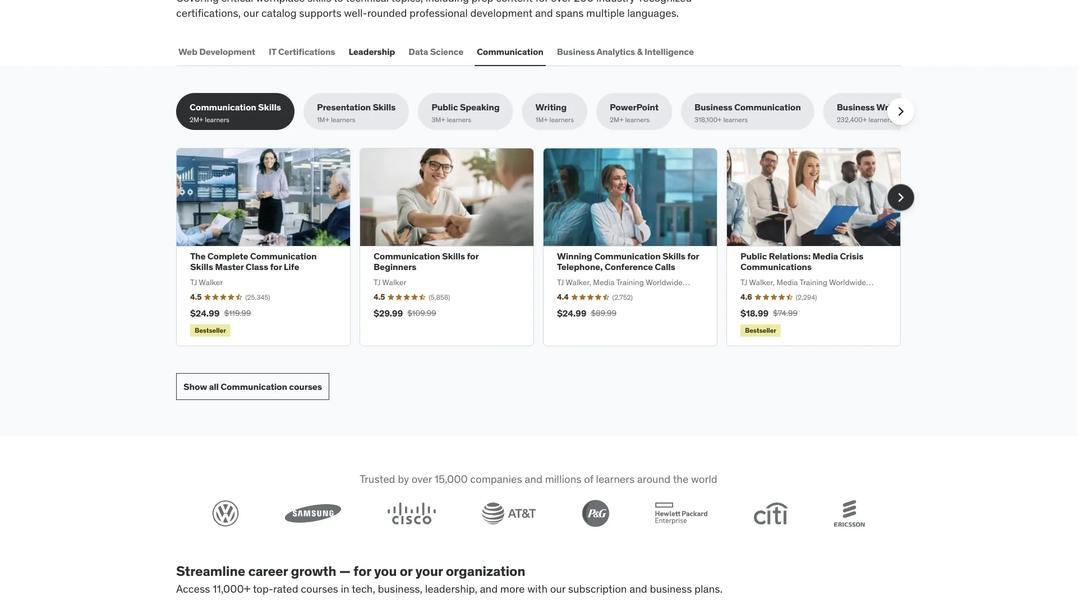 Task type: locate. For each thing, give the bounding box(es) containing it.
1 horizontal spatial writing
[[876, 102, 908, 113]]

over inside the covering critical workplace skills to technical topics, including prep content for over 200 industry-recognized certifications, our catalog supports well-rounded professional development and spans multiple languages.
[[551, 0, 571, 4]]

2 horizontal spatial business
[[837, 102, 875, 113]]

learners inside writing 1m+ learners
[[550, 115, 574, 124]]

1 writing from the left
[[535, 102, 567, 113]]

and left spans
[[535, 6, 553, 19]]

public relations: media crisis communications link
[[740, 251, 864, 273]]

business inside button
[[557, 46, 595, 57]]

1 horizontal spatial business
[[694, 102, 732, 113]]

all
[[209, 381, 219, 393]]

and down organization
[[480, 583, 498, 596]]

rounded
[[367, 6, 407, 19]]

1 horizontal spatial public
[[740, 251, 767, 262]]

courses inside show all communication courses link
[[289, 381, 322, 393]]

1 vertical spatial courses
[[301, 583, 338, 596]]

1 2m+ from the left
[[190, 115, 203, 124]]

1 vertical spatial over
[[412, 473, 432, 486]]

writing inside writing 1m+ learners
[[535, 102, 567, 113]]

public speaking 3m+ learners
[[432, 102, 500, 124]]

including
[[426, 0, 469, 4]]

over right by
[[412, 473, 432, 486]]

1 horizontal spatial our
[[550, 583, 566, 596]]

you
[[374, 563, 397, 580]]

business inside business communication 318,100+ learners
[[694, 102, 732, 113]]

0 horizontal spatial 1m+
[[317, 115, 329, 124]]

of
[[584, 473, 593, 486]]

more
[[500, 583, 525, 596]]

1m+ inside presentation skills 1m+ learners
[[317, 115, 329, 124]]

0 horizontal spatial business
[[557, 46, 595, 57]]

powerpoint
[[610, 102, 659, 113]]

calls
[[655, 262, 675, 273]]

2 1m+ from the left
[[535, 115, 548, 124]]

presentation skills 1m+ learners
[[317, 102, 396, 124]]

prep
[[472, 0, 493, 4]]

development
[[470, 6, 533, 19]]

our right "with"
[[550, 583, 566, 596]]

public inside the public relations: media crisis communications
[[740, 251, 767, 262]]

speaking
[[460, 102, 500, 113]]

0 horizontal spatial writing
[[535, 102, 567, 113]]

and
[[535, 6, 553, 19], [525, 473, 542, 486], [480, 583, 498, 596], [629, 583, 647, 596]]

communication skills for beginners link
[[374, 251, 479, 273]]

public for public relations: media crisis communications
[[740, 251, 767, 262]]

business
[[557, 46, 595, 57], [694, 102, 732, 113], [837, 102, 875, 113]]

for inside the covering critical workplace skills to technical topics, including prep content for over 200 industry-recognized certifications, our catalog supports well-rounded professional development and spans multiple languages.
[[535, 0, 548, 4]]

show
[[183, 381, 207, 393]]

business down spans
[[557, 46, 595, 57]]

0 vertical spatial our
[[243, 6, 259, 19]]

for
[[535, 0, 548, 4], [467, 251, 479, 262], [687, 251, 699, 262], [270, 262, 282, 273], [353, 563, 371, 580]]

topics,
[[391, 0, 423, 4]]

&
[[637, 46, 643, 57]]

class
[[246, 262, 268, 273]]

communication inside winning communication skills for telephone, conference calls
[[594, 251, 661, 262]]

relations:
[[769, 251, 811, 262]]

writing
[[535, 102, 567, 113], [876, 102, 908, 113]]

streamline career growth — for you or your organization access 11,000+ top-rated courses in tech, business, leadership, and more with our subscription and business plans.
[[176, 563, 723, 596]]

our
[[243, 6, 259, 19], [550, 583, 566, 596]]

learners
[[205, 115, 229, 124], [331, 115, 355, 124], [447, 115, 471, 124], [550, 115, 574, 124], [625, 115, 650, 124], [723, 115, 748, 124], [869, 115, 893, 124], [596, 473, 635, 486]]

our down the critical on the top
[[243, 6, 259, 19]]

public inside public speaking 3m+ learners
[[432, 102, 458, 113]]

over up spans
[[551, 0, 571, 4]]

0 vertical spatial courses
[[289, 381, 322, 393]]

1m+
[[317, 115, 329, 124], [535, 115, 548, 124]]

access
[[176, 583, 210, 596]]

analytics
[[597, 46, 635, 57]]

2 2m+ from the left
[[610, 115, 624, 124]]

1 horizontal spatial over
[[551, 0, 571, 4]]

skills inside "the complete communication skills master class for life"
[[190, 262, 213, 273]]

1 vertical spatial our
[[550, 583, 566, 596]]

the complete communication skills master class for life
[[190, 251, 317, 273]]

1 horizontal spatial 2m+
[[610, 115, 624, 124]]

the complete communication skills master class for life link
[[190, 251, 317, 273]]

certifications
[[278, 46, 335, 57]]

business up 232,400+
[[837, 102, 875, 113]]

winning
[[557, 251, 592, 262]]

for inside streamline career growth — for you or your organization access 11,000+ top-rated courses in tech, business, leadership, and more with our subscription and business plans.
[[353, 563, 371, 580]]

skills inside presentation skills 1m+ learners
[[373, 102, 396, 113]]

certifications,
[[176, 6, 241, 19]]

conference
[[605, 262, 653, 273]]

communication button
[[475, 38, 546, 65]]

volkswagen logo image
[[212, 501, 239, 528]]

it
[[269, 46, 276, 57]]

data science button
[[406, 38, 466, 65]]

0 horizontal spatial our
[[243, 6, 259, 19]]

skills
[[258, 102, 281, 113], [373, 102, 396, 113], [442, 251, 465, 262], [662, 251, 685, 262], [190, 262, 213, 273]]

learners inside communication skills 2m+ learners
[[205, 115, 229, 124]]

public left relations:
[[740, 251, 767, 262]]

next image
[[892, 189, 910, 207]]

trusted
[[360, 473, 395, 486]]

winning communication skills for telephone, conference calls
[[557, 251, 699, 273]]

skills inside communication skills for beginners
[[442, 251, 465, 262]]

industry-
[[596, 0, 639, 4]]

communication
[[477, 46, 543, 57], [190, 102, 256, 113], [734, 102, 801, 113], [250, 251, 317, 262], [374, 251, 440, 262], [594, 251, 661, 262], [221, 381, 287, 393]]

winning communication skills for telephone, conference calls link
[[557, 251, 699, 273]]

public
[[432, 102, 458, 113], [740, 251, 767, 262]]

0 horizontal spatial public
[[432, 102, 458, 113]]

procter & gamble logo image
[[582, 501, 609, 528]]

web
[[178, 46, 197, 57]]

beginners
[[374, 262, 416, 273]]

1 1m+ from the left
[[317, 115, 329, 124]]

1 vertical spatial public
[[740, 251, 767, 262]]

2m+ inside communication skills 2m+ learners
[[190, 115, 203, 124]]

1m+ inside writing 1m+ learners
[[535, 115, 548, 124]]

public up 3m+
[[432, 102, 458, 113]]

business inside business writing 232,400+ learners
[[837, 102, 875, 113]]

leadership,
[[425, 583, 477, 596]]

with
[[527, 583, 548, 596]]

skills for communication skills 2m+ learners
[[258, 102, 281, 113]]

2m+ inside powerpoint 2m+ learners
[[610, 115, 624, 124]]

business communication 318,100+ learners
[[694, 102, 801, 124]]

0 horizontal spatial over
[[412, 473, 432, 486]]

0 vertical spatial public
[[432, 102, 458, 113]]

business for business communication 318,100+ learners
[[694, 102, 732, 113]]

and left business
[[629, 583, 647, 596]]

learners inside public speaking 3m+ learners
[[447, 115, 471, 124]]

around
[[637, 473, 671, 486]]

world
[[691, 473, 717, 486]]

for inside "the complete communication skills master class for life"
[[270, 262, 282, 273]]

companies
[[470, 473, 522, 486]]

powerpoint 2m+ learners
[[610, 102, 659, 124]]

master
[[215, 262, 244, 273]]

plans.
[[695, 583, 723, 596]]

learners inside business writing 232,400+ learners
[[869, 115, 893, 124]]

0 vertical spatial over
[[551, 0, 571, 4]]

2 writing from the left
[[876, 102, 908, 113]]

0 horizontal spatial 2m+
[[190, 115, 203, 124]]

skills inside communication skills 2m+ learners
[[258, 102, 281, 113]]

1 horizontal spatial 1m+
[[535, 115, 548, 124]]

courses
[[289, 381, 322, 393], [301, 583, 338, 596]]

business up 318,100+
[[694, 102, 732, 113]]

presentation
[[317, 102, 371, 113]]

15,000
[[435, 473, 468, 486]]

communication inside communication skills for beginners
[[374, 251, 440, 262]]

web development
[[178, 46, 255, 57]]

it certifications
[[269, 46, 335, 57]]

show all communication courses
[[183, 381, 322, 393]]



Task type: describe. For each thing, give the bounding box(es) containing it.
our inside streamline career growth — for you or your organization access 11,000+ top-rated courses in tech, business, leadership, and more with our subscription and business plans.
[[550, 583, 566, 596]]

well-
[[344, 6, 367, 19]]

or
[[400, 563, 412, 580]]

multiple
[[586, 6, 625, 19]]

to
[[334, 0, 343, 4]]

for inside communication skills for beginners
[[467, 251, 479, 262]]

tech,
[[352, 583, 375, 596]]

232,400+
[[837, 115, 867, 124]]

hewlett packard enterprise logo image
[[655, 503, 708, 526]]

writing 1m+ learners
[[535, 102, 574, 124]]

318,100+
[[694, 115, 722, 124]]

skills inside winning communication skills for telephone, conference calls
[[662, 251, 685, 262]]

covering
[[176, 0, 219, 4]]

spans
[[556, 6, 584, 19]]

carousel element
[[176, 148, 914, 347]]

science
[[430, 46, 463, 57]]

media
[[812, 251, 838, 262]]

skills for presentation skills 1m+ learners
[[373, 102, 396, 113]]

critical
[[221, 0, 253, 4]]

leadership button
[[346, 38, 397, 65]]

show all communication courses link
[[176, 374, 329, 401]]

the
[[190, 251, 206, 262]]

technical
[[346, 0, 389, 4]]

communication inside "the complete communication skills master class for life"
[[250, 251, 317, 262]]

in
[[341, 583, 349, 596]]

trusted by over 15,000 companies and millions of learners around the world
[[360, 473, 717, 486]]

next image
[[892, 103, 910, 121]]

professional
[[410, 6, 468, 19]]

ericsson logo image
[[834, 501, 865, 528]]

skills
[[307, 0, 331, 4]]

and left millions
[[525, 473, 542, 486]]

courses inside streamline career growth — for you or your organization access 11,000+ top-rated courses in tech, business, leadership, and more with our subscription and business plans.
[[301, 583, 338, 596]]

the
[[673, 473, 689, 486]]

supports
[[299, 6, 341, 19]]

communications
[[740, 262, 812, 273]]

business for business analytics & intelligence
[[557, 46, 595, 57]]

cisco logo image
[[387, 503, 436, 526]]

intelligence
[[644, 46, 694, 57]]

catalog
[[261, 6, 297, 19]]

web development button
[[176, 38, 258, 65]]

and inside the covering critical workplace skills to technical topics, including prep content for over 200 industry-recognized certifications, our catalog supports well-rounded professional development and spans multiple languages.
[[535, 6, 553, 19]]

communication skills for beginners
[[374, 251, 479, 273]]

for inside winning communication skills for telephone, conference calls
[[687, 251, 699, 262]]

business analytics & intelligence button
[[555, 38, 696, 65]]

it certifications button
[[267, 38, 337, 65]]

crisis
[[840, 251, 864, 262]]

learners inside powerpoint 2m+ learners
[[625, 115, 650, 124]]

content
[[496, 0, 533, 4]]

3m+
[[432, 115, 445, 124]]

life
[[284, 262, 299, 273]]

att&t logo image
[[482, 503, 536, 526]]

streamline
[[176, 563, 245, 580]]

public for public speaking 3m+ learners
[[432, 102, 458, 113]]

subscription
[[568, 583, 627, 596]]

recognized
[[639, 0, 692, 4]]

telephone,
[[557, 262, 603, 273]]

growth
[[291, 563, 336, 580]]

business for business writing 232,400+ learners
[[837, 102, 875, 113]]

communication inside communication skills 2m+ learners
[[190, 102, 256, 113]]

rated
[[273, 583, 298, 596]]

millions
[[545, 473, 582, 486]]

communication skills 2m+ learners
[[190, 102, 281, 124]]

writing inside business writing 232,400+ learners
[[876, 102, 908, 113]]

business
[[650, 583, 692, 596]]

learners inside business communication 318,100+ learners
[[723, 115, 748, 124]]

—
[[339, 563, 351, 580]]

samsung logo image
[[285, 505, 341, 524]]

complete
[[207, 251, 248, 262]]

top-
[[253, 583, 273, 596]]

business writing 232,400+ learners
[[837, 102, 908, 124]]

business analytics & intelligence
[[557, 46, 694, 57]]

topic filters element
[[176, 93, 921, 130]]

your
[[415, 563, 443, 580]]

11,000+
[[213, 583, 250, 596]]

organization
[[446, 563, 525, 580]]

200
[[574, 0, 594, 4]]

by
[[398, 473, 409, 486]]

covering critical workplace skills to technical topics, including prep content for over 200 industry-recognized certifications, our catalog supports well-rounded professional development and spans multiple languages.
[[176, 0, 692, 19]]

career
[[248, 563, 288, 580]]

development
[[199, 46, 255, 57]]

our inside the covering critical workplace skills to technical topics, including prep content for over 200 industry-recognized certifications, our catalog supports well-rounded professional development and spans multiple languages.
[[243, 6, 259, 19]]

business,
[[378, 583, 422, 596]]

data
[[409, 46, 428, 57]]

languages.
[[627, 6, 679, 19]]

learners inside presentation skills 1m+ learners
[[331, 115, 355, 124]]

leadership
[[349, 46, 395, 57]]

workplace
[[256, 0, 305, 4]]

communication inside business communication 318,100+ learners
[[734, 102, 801, 113]]

citi logo image
[[754, 503, 788, 526]]

data science
[[409, 46, 463, 57]]

skills for communication skills for beginners
[[442, 251, 465, 262]]

communication inside button
[[477, 46, 543, 57]]



Task type: vqa. For each thing, say whether or not it's contained in the screenshot.
Finance & Accounting link
no



